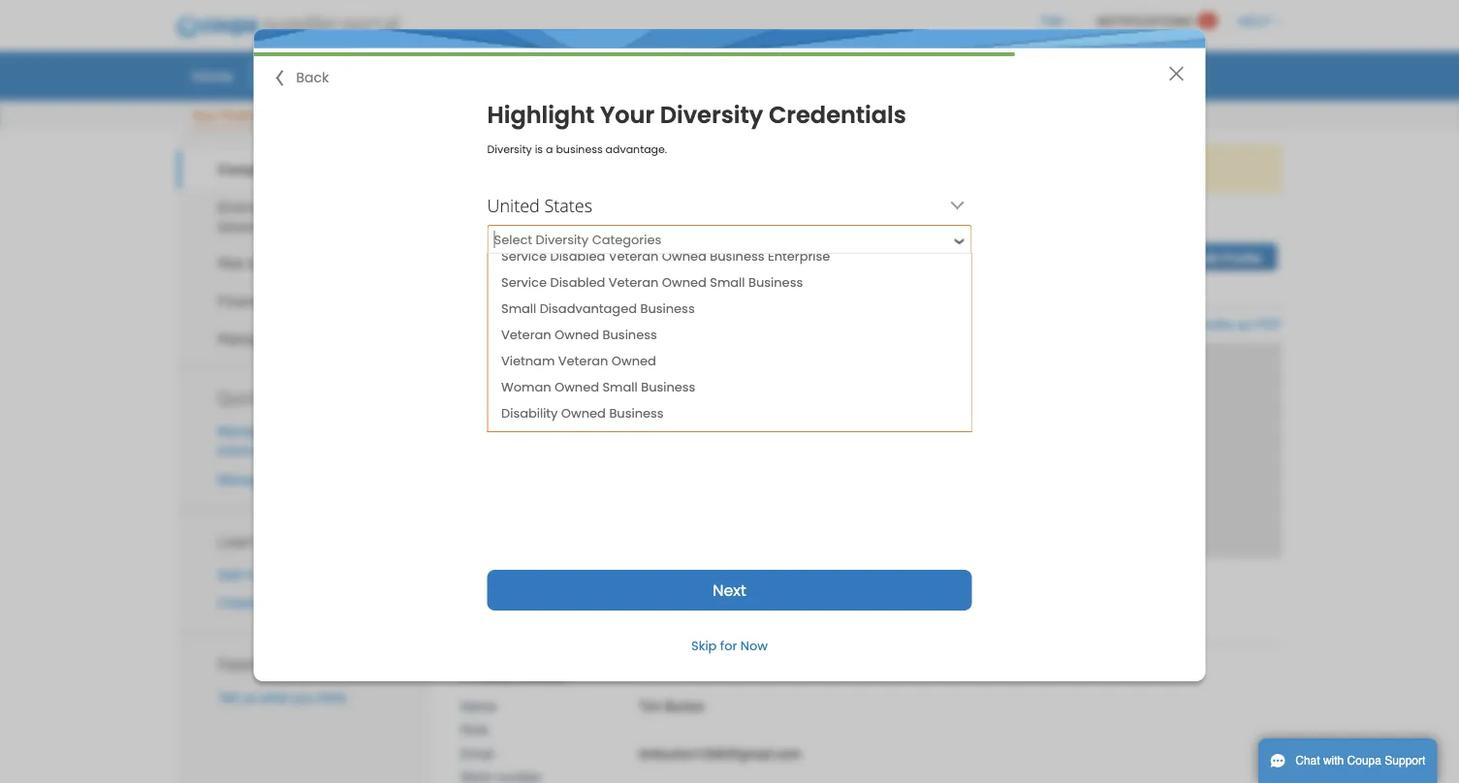 Task type: vqa. For each thing, say whether or not it's contained in the screenshot.
the left fw image
no



Task type: describe. For each thing, give the bounding box(es) containing it.
home link
[[179, 61, 245, 90]]

governance
[[218, 219, 292, 234]]

back button
[[277, 68, 329, 88]]

links
[[265, 386, 304, 409]]

disadvantaged
[[539, 300, 636, 317]]

environmental, social, governance & diversity
[[218, 199, 360, 234]]

business
[[556, 142, 603, 157]]

email
[[461, 746, 494, 762]]

advantage.
[[606, 142, 667, 157]]

& for references
[[267, 331, 277, 347]]

learning center
[[218, 529, 340, 552]]

quick links
[[218, 386, 304, 409]]

next
[[713, 579, 746, 601]]

quick
[[218, 386, 261, 409]]

customers
[[280, 567, 343, 582]]

service disabled veteran owned business enterprise service disabled veteran owned small business small disadvantaged business veteran owned business vietnam veteran owned woman owned small business disability owned business lesbian, gay, bisexual, transgender business enterprise
[[501, 248, 846, 448]]

now
[[741, 637, 768, 655]]

environmental,
[[218, 199, 308, 215]]

1 vertical spatial a
[[262, 595, 270, 611]]

chat with coupa support
[[1296, 754, 1426, 768]]

risk & compliance link
[[177, 245, 431, 283]]

legal
[[270, 472, 299, 487]]

add-ons link
[[1061, 61, 1142, 90]]

sourcing
[[985, 65, 1044, 85]]

burton for tim burton
[[665, 699, 705, 714]]

primary for primary address
[[461, 607, 511, 623]]

progress bar inside highlight your diversity credentials dialog
[[254, 52, 1015, 56]]

0 horizontal spatial profile
[[353, 595, 390, 611]]

ultimate
[[897, 581, 950, 596]]

profile link
[[249, 61, 318, 90]]

address
[[515, 607, 569, 623]]

business down tim burton enterprises
[[640, 300, 694, 317]]

coupa supplier portal image
[[162, 3, 412, 51]]

profile for company profile
[[283, 162, 326, 177]]

url
[[1051, 317, 1078, 332]]

contact
[[515, 668, 565, 684]]

back
[[296, 68, 329, 87]]

add-ons
[[1073, 65, 1130, 85]]

timburton1006@gmail.com
[[639, 746, 801, 762]]

you
[[292, 690, 314, 706]]

company profile link
[[177, 151, 431, 188]]

disability owned business option
[[488, 400, 971, 426]]

doing business as
[[461, 581, 584, 596]]

lesbian, gay, bisexual, transgender business enterprise option
[[488, 426, 971, 453]]

1 vertical spatial enterprise
[[784, 430, 846, 448]]

gay,
[[555, 430, 583, 448]]

transgender
[[643, 430, 723, 448]]

manage legal entities link
[[218, 472, 346, 487]]

risk & compliance
[[218, 256, 332, 272]]

profile left progress
[[971, 221, 1010, 236]]

performance
[[276, 294, 353, 309]]

create a discoverable profile link
[[218, 595, 390, 611]]

parent
[[954, 581, 996, 596]]

tell
[[218, 690, 238, 706]]

diversity is a business advantage.
[[487, 142, 667, 157]]

download profile as pdf button
[[1131, 315, 1282, 334]]

credentials
[[769, 99, 906, 131]]

service disabled veteran owned small business option
[[488, 270, 971, 296]]

role
[[461, 722, 488, 738]]

references
[[280, 331, 350, 347]]

Select Diversity Categories text field
[[489, 227, 947, 252]]

setup
[[1159, 65, 1198, 85]]

business up service disabled veteran owned small business option
[[710, 248, 764, 265]]

learning
[[218, 529, 284, 552]]

primary for primary contact
[[461, 668, 511, 684]]

tim burton enterprises image
[[461, 213, 538, 293]]

doing
[[461, 581, 499, 596]]

setup link
[[1146, 61, 1210, 90]]

copy
[[975, 317, 1007, 332]]

next button
[[487, 570, 972, 611]]

compliance
[[261, 256, 332, 272]]

center
[[288, 529, 340, 552]]

business inside tim burton enterprises banner
[[503, 581, 563, 596]]

0 vertical spatial small
[[710, 274, 745, 291]]

for
[[720, 637, 737, 655]]

profile progress
[[971, 221, 1068, 236]]

enterprises
[[698, 236, 835, 267]]

as
[[567, 581, 584, 596]]

states
[[544, 193, 592, 217]]

bisexual,
[[586, 430, 639, 448]]

create a discoverable profile
[[218, 595, 390, 611]]

download
[[1131, 317, 1191, 332]]

background image
[[461, 342, 1282, 559]]

united
[[487, 193, 540, 217]]

profile for edit profile
[[1223, 250, 1262, 265]]

is
[[535, 142, 543, 157]]

entities
[[303, 472, 346, 487]]

add
[[218, 567, 242, 582]]

social,
[[312, 199, 353, 215]]

1 vertical spatial diversity
[[487, 142, 532, 157]]

orders link
[[322, 61, 395, 90]]

lesbian,
[[501, 430, 551, 448]]

2 vertical spatial small
[[602, 378, 637, 396]]

1 service from the top
[[501, 248, 546, 265]]

edit profile
[[1196, 250, 1262, 265]]

ratings & references link
[[177, 320, 431, 358]]

risk
[[218, 256, 244, 272]]

0 horizontal spatial small
[[501, 300, 536, 317]]

what
[[260, 690, 289, 706]]

environmental, social, governance & diversity link
[[177, 188, 431, 245]]

diversity inside environmental, social, governance & diversity
[[308, 219, 360, 234]]



Task type: locate. For each thing, give the bounding box(es) containing it.
add-
[[1073, 65, 1105, 85]]

service down 'united'
[[501, 248, 546, 265]]

ratings & references
[[218, 331, 350, 347]]

list box containing service disabled veteran owned business enterprise
[[487, 244, 972, 453]]

progress bar
[[254, 52, 1015, 56]]

enterprise up service disabled veteran owned small business option
[[767, 248, 830, 265]]

a inside dialog
[[546, 142, 553, 157]]

0 vertical spatial manage
[[218, 424, 267, 439]]

1 horizontal spatial your
[[600, 99, 655, 131]]

pdf
[[1255, 317, 1282, 332]]

1 primary from the top
[[461, 607, 511, 623]]

name
[[461, 699, 497, 714]]

tim
[[558, 236, 603, 267], [639, 699, 661, 714]]

& right ratings at the left top of page
[[267, 331, 277, 347]]

1 horizontal spatial small
[[602, 378, 637, 396]]

your down home link
[[191, 109, 217, 123]]

business down enterprises
[[748, 274, 802, 291]]

profile inside button
[[1195, 317, 1233, 332]]

0 vertical spatial diversity
[[660, 99, 763, 131]]

1 horizontal spatial diversity
[[487, 142, 532, 157]]

skip
[[691, 637, 717, 655]]

business up address
[[503, 581, 563, 596]]

download profile as pdf
[[1131, 317, 1282, 332]]

1 vertical spatial manage
[[218, 472, 267, 487]]

information
[[218, 443, 285, 459]]

tim inside banner
[[558, 236, 603, 267]]

0 vertical spatial tim
[[558, 236, 603, 267]]

0 vertical spatial a
[[546, 142, 553, 157]]

progress
[[1014, 221, 1068, 236]]

0 vertical spatial primary
[[461, 607, 511, 623]]

list box
[[487, 244, 972, 453]]

profile right edit
[[1223, 250, 1262, 265]]

manage inside 'manage payment information'
[[218, 424, 267, 439]]

profile inside "link"
[[283, 162, 326, 177]]

burton
[[610, 236, 690, 267], [665, 699, 705, 714]]

profile right discoverable
[[353, 595, 390, 611]]

tim up timburton1006@gmail.com
[[639, 699, 661, 714]]

0 horizontal spatial a
[[262, 595, 270, 611]]

profile
[[1010, 317, 1047, 332], [353, 595, 390, 611]]

owned
[[661, 248, 706, 265], [661, 274, 706, 291], [554, 326, 599, 343], [611, 352, 656, 370], [554, 378, 599, 396], [561, 404, 605, 422]]

burton up disadvantaged in the top left of the page
[[610, 236, 690, 267]]

ons
[[1105, 65, 1130, 85]]

service up disadvantaged in the top left of the page
[[501, 274, 546, 291]]

1 vertical spatial &
[[248, 256, 257, 272]]

close image
[[1169, 66, 1184, 81]]

copy profile url
[[975, 317, 1078, 332]]

financial performance
[[218, 294, 353, 309]]

0 horizontal spatial tim
[[558, 236, 603, 267]]

your up advantage.
[[600, 99, 655, 131]]

0 vertical spatial disabled
[[550, 248, 605, 265]]

business down disability owned business option
[[726, 430, 781, 448]]

small up bisexual,
[[602, 378, 637, 396]]

more
[[246, 567, 277, 582]]

manage for manage payment information
[[218, 424, 267, 439]]

manage down information
[[218, 472, 267, 487]]

& right risk
[[248, 256, 257, 272]]

edit
[[1196, 250, 1219, 265]]

copy profile url button
[[975, 315, 1078, 334]]

primary down doing
[[461, 607, 511, 623]]

primary up name
[[461, 668, 511, 684]]

disabled
[[550, 248, 605, 265], [550, 274, 605, 291]]

1 vertical spatial tim
[[639, 699, 661, 714]]

0 horizontal spatial your
[[191, 109, 217, 123]]

1 horizontal spatial tim
[[639, 699, 661, 714]]

profile down coupa supplier portal image
[[262, 65, 306, 85]]

list box inside highlight your diversity credentials dialog
[[487, 244, 972, 453]]

& up compliance
[[295, 219, 304, 234]]

disability
[[501, 404, 557, 422]]

add more customers link
[[218, 567, 343, 582]]

business down disadvantaged in the top left of the page
[[602, 326, 657, 343]]

manage legal entities
[[218, 472, 346, 487]]

veteran
[[608, 248, 658, 265], [608, 274, 658, 291], [501, 326, 551, 343], [558, 352, 608, 370]]

business up bisexual,
[[609, 404, 663, 422]]

& for compliance
[[248, 256, 257, 272]]

ratings
[[218, 331, 264, 347]]

profile inside button
[[1010, 317, 1047, 332]]

1 horizontal spatial a
[[546, 142, 553, 157]]

payment
[[270, 424, 323, 439]]

is ultimate parent
[[882, 581, 996, 596]]

&
[[295, 219, 304, 234], [248, 256, 257, 272], [267, 331, 277, 347]]

woman
[[501, 378, 551, 396]]

0 horizontal spatial &
[[248, 256, 257, 272]]

a right create
[[262, 595, 270, 611]]

manage payment information link
[[218, 424, 323, 459]]

with
[[1323, 754, 1344, 768]]

1 horizontal spatial profile
[[1010, 317, 1047, 332]]

small down service disabled veteran owned business enterprise option
[[710, 274, 745, 291]]

company profile
[[218, 162, 326, 177]]

support
[[1385, 754, 1426, 768]]

your inside dialog
[[600, 99, 655, 131]]

manage payment information
[[218, 424, 323, 459]]

business
[[710, 248, 764, 265], [748, 274, 802, 291], [640, 300, 694, 317], [602, 326, 657, 343], [641, 378, 695, 396], [609, 404, 663, 422], [726, 430, 781, 448], [503, 581, 563, 596]]

burton inside banner
[[610, 236, 690, 267]]

us
[[242, 690, 256, 706]]

as
[[1237, 317, 1251, 332]]

1 vertical spatial primary
[[461, 668, 511, 684]]

1 vertical spatial burton
[[665, 699, 705, 714]]

vietnam
[[501, 352, 554, 370]]

create
[[218, 595, 258, 611]]

alert
[[461, 144, 1282, 193]]

tim burton enterprises banner
[[454, 213, 1303, 646]]

discoverable
[[273, 595, 350, 611]]

1 horizontal spatial &
[[267, 331, 277, 347]]

company
[[218, 162, 280, 177]]

2 disabled from the top
[[550, 274, 605, 291]]

small disadvantaged business option
[[488, 296, 971, 322]]

0 vertical spatial burton
[[610, 236, 690, 267]]

2 horizontal spatial &
[[295, 219, 304, 234]]

diversity
[[660, 99, 763, 131], [487, 142, 532, 157], [308, 219, 360, 234]]

vietnam veteran owned option
[[488, 348, 971, 374]]

enterprise down disability owned business option
[[784, 430, 846, 448]]

coupa
[[1347, 754, 1382, 768]]

2 primary from the top
[[461, 668, 511, 684]]

2 vertical spatial diversity
[[308, 219, 360, 234]]

small up vietnam
[[501, 300, 536, 317]]

service
[[501, 248, 546, 265], [501, 274, 546, 291]]

1 vertical spatial disabled
[[550, 274, 605, 291]]

2 manage from the top
[[218, 472, 267, 487]]

financial performance link
[[177, 283, 431, 320]]

manage up information
[[218, 424, 267, 439]]

home
[[191, 65, 233, 85]]

small
[[710, 274, 745, 291], [501, 300, 536, 317], [602, 378, 637, 396]]

profile for download profile as pdf
[[1195, 317, 1233, 332]]

0 vertical spatial &
[[295, 219, 304, 234]]

profile down home link
[[220, 109, 256, 123]]

tell us what you think button
[[218, 688, 347, 708]]

primary contact
[[461, 668, 565, 684]]

primary inside tim burton enterprises banner
[[461, 607, 511, 623]]

manage for manage legal entities
[[218, 472, 267, 487]]

1 vertical spatial profile
[[353, 595, 390, 611]]

tim for tim burton
[[639, 699, 661, 714]]

& inside environmental, social, governance & diversity
[[295, 219, 304, 234]]

primary
[[461, 607, 511, 623], [461, 668, 511, 684]]

highlight your diversity credentials dialog
[[254, 29, 1206, 682]]

profile left url
[[1010, 317, 1047, 332]]

1 disabled from the top
[[550, 248, 605, 265]]

add more customers
[[218, 567, 343, 582]]

chat with coupa support button
[[1258, 739, 1437, 783]]

is
[[882, 581, 893, 596]]

burton up timburton1006@gmail.com
[[665, 699, 705, 714]]

2 horizontal spatial diversity
[[660, 99, 763, 131]]

1 vertical spatial small
[[501, 300, 536, 317]]

highlight your diversity credentials
[[487, 99, 906, 131]]

profile up social,
[[283, 162, 326, 177]]

1 vertical spatial service
[[501, 274, 546, 291]]

tim down states
[[558, 236, 603, 267]]

highlight
[[487, 99, 595, 131]]

veteran owned business option
[[488, 322, 971, 348]]

0 horizontal spatial diversity
[[308, 219, 360, 234]]

your profile
[[191, 109, 256, 123]]

burton for tim burton enterprises
[[610, 236, 690, 267]]

0 vertical spatial service
[[501, 248, 546, 265]]

disabled down states
[[550, 248, 605, 265]]

woman owned small business option
[[488, 374, 971, 400]]

1 manage from the top
[[218, 424, 267, 439]]

business up transgender
[[641, 378, 695, 396]]

diversity down social,
[[308, 219, 360, 234]]

think
[[318, 690, 347, 706]]

primary address
[[461, 607, 569, 623]]

2 horizontal spatial small
[[710, 274, 745, 291]]

your
[[600, 99, 655, 131], [191, 109, 217, 123]]

2 vertical spatial &
[[267, 331, 277, 347]]

diversity up advantage.
[[660, 99, 763, 131]]

diversity left is
[[487, 142, 532, 157]]

tell us what you think
[[218, 690, 347, 706]]

profile left as
[[1195, 317, 1233, 332]]

disabled up disadvantaged in the top left of the page
[[550, 274, 605, 291]]

0 vertical spatial profile
[[1010, 317, 1047, 332]]

enterprise
[[767, 248, 830, 265], [784, 430, 846, 448]]

service disabled veteran owned business enterprise option
[[488, 244, 971, 270]]

a right is
[[546, 142, 553, 157]]

tim for tim burton enterprises
[[558, 236, 603, 267]]

tim burton
[[639, 699, 705, 714]]

0 vertical spatial enterprise
[[767, 248, 830, 265]]

profile for your profile
[[220, 109, 256, 123]]

2 service from the top
[[501, 274, 546, 291]]



